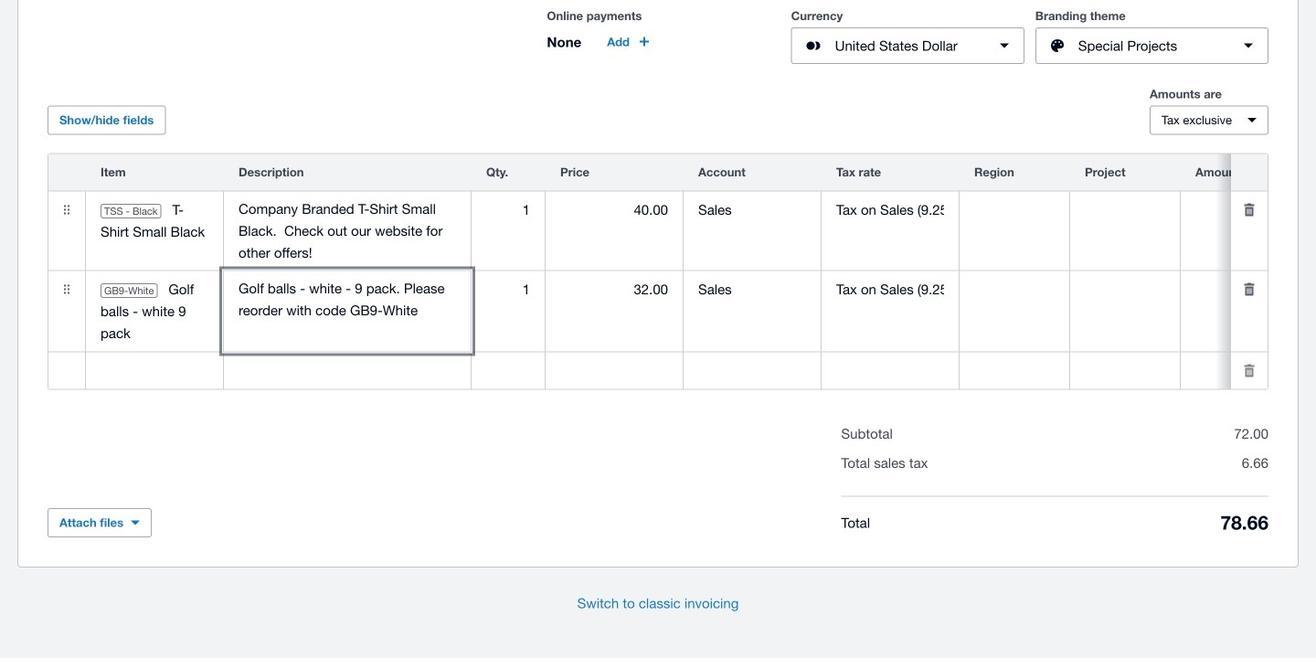 Task type: describe. For each thing, give the bounding box(es) containing it.
2 remove image from the top
[[1231, 352, 1268, 389]]

invoice line item list element
[[48, 153, 1316, 390]]

1 drag and drop line image from the top
[[48, 192, 85, 228]]

more line item options element
[[1231, 154, 1268, 191]]

2 drag and drop line image from the top
[[48, 271, 85, 308]]



Task type: locate. For each thing, give the bounding box(es) containing it.
0 vertical spatial remove image
[[1231, 192, 1268, 228]]

1 remove image from the top
[[1231, 192, 1268, 228]]

None field
[[472, 193, 545, 227], [546, 193, 683, 227], [684, 193, 821, 227], [822, 193, 959, 227], [960, 193, 1069, 227], [1070, 193, 1180, 227], [1181, 193, 1316, 227], [472, 272, 545, 307], [546, 272, 683, 307], [1070, 272, 1180, 307], [1181, 272, 1316, 307], [86, 353, 223, 388], [472, 353, 545, 388], [546, 353, 683, 388], [1181, 353, 1316, 388], [472, 193, 545, 227], [546, 193, 683, 227], [684, 193, 821, 227], [822, 193, 959, 227], [960, 193, 1069, 227], [1070, 193, 1180, 227], [1181, 193, 1316, 227], [472, 272, 545, 307], [546, 272, 683, 307], [1070, 272, 1180, 307], [1181, 272, 1316, 307], [86, 353, 223, 388], [472, 353, 545, 388], [546, 353, 683, 388], [1181, 353, 1316, 388]]

remove image down remove icon
[[1231, 352, 1268, 389]]

remove image
[[1231, 192, 1268, 228], [1231, 352, 1268, 389]]

remove image down more line item options element
[[1231, 192, 1268, 228]]

None text field
[[224, 271, 471, 328]]

1 vertical spatial remove image
[[1231, 352, 1268, 389]]

drag and drop line image
[[48, 192, 85, 228], [48, 271, 85, 308]]

1 vertical spatial drag and drop line image
[[48, 271, 85, 308]]

0 vertical spatial drag and drop line image
[[48, 192, 85, 228]]

none text field inside invoice line item list element
[[224, 271, 471, 328]]

None text field
[[224, 192, 471, 270], [224, 353, 471, 388], [224, 192, 471, 270], [224, 353, 471, 388]]

remove image
[[1231, 271, 1268, 308]]



Task type: vqa. For each thing, say whether or not it's contained in the screenshot.
1st Dec from the right
no



